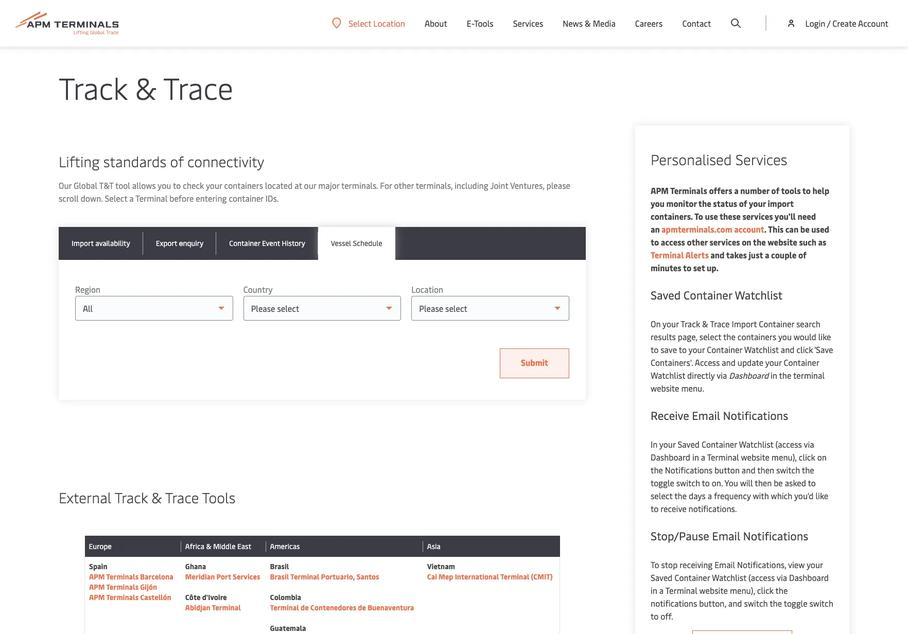 Task type: vqa. For each thing, say whether or not it's contained in the screenshot.
Switch Location button
no



Task type: locate. For each thing, give the bounding box(es) containing it.
0 horizontal spatial import
[[72, 239, 94, 248]]

1 horizontal spatial import
[[732, 318, 758, 330]]

news & media button
[[563, 0, 616, 46]]

1 horizontal spatial via
[[777, 572, 788, 584]]

terminal up button
[[708, 452, 740, 463]]

other inside ". this can be used to access other services on the website such as terminal alerts"
[[688, 236, 708, 248]]

0 vertical spatial global
[[59, 35, 80, 44]]

dashboard down in
[[651, 452, 691, 463]]

track down home
[[59, 67, 128, 108]]

to left save
[[651, 344, 659, 356]]

in up notifications
[[651, 585, 658, 597]]

in your saved container watchlist (access via dashboard in a terminal website menu), click on the notifications button and then switch the toggle switch to on. you will then be asked to select the days a frequency with which you'd like to receive notifications.
[[651, 439, 829, 515]]

contact button
[[683, 0, 712, 46]]

0 horizontal spatial dashboard
[[651, 452, 691, 463]]

terminals
[[671, 185, 708, 196], [106, 572, 139, 582], [106, 583, 139, 593], [106, 593, 139, 603]]

(access up asked on the right of page
[[776, 439, 803, 450]]

account
[[859, 18, 889, 29]]

0 vertical spatial (access
[[776, 439, 803, 450]]

other inside our global t&t tool allows you to check your containers located at our major terminals. for other terminals, including joint ventures, please scroll down. select a terminal before entering container ids.
[[394, 180, 414, 191]]

of down the such
[[799, 249, 807, 261]]

your right in
[[660, 439, 676, 450]]

0 horizontal spatial de
[[301, 603, 309, 613]]

scroll
[[59, 193, 79, 204]]

watchlist up button
[[740, 439, 774, 450]]

& inside popup button
[[585, 18, 591, 29]]

you left would
[[779, 331, 792, 343]]

1 horizontal spatial you
[[651, 198, 665, 209]]

europe
[[89, 542, 112, 552]]

entering
[[196, 193, 227, 204]]

0 vertical spatial click
[[797, 344, 814, 356]]

2 vertical spatial in
[[651, 585, 658, 597]]

2 vertical spatial you
[[779, 331, 792, 343]]

directly
[[688, 370, 715, 381]]

1 vertical spatial other
[[688, 236, 708, 248]]

1 vertical spatial saved
[[678, 439, 700, 450]]

container up would
[[760, 318, 795, 330]]

1 vertical spatial be
[[774, 478, 784, 489]]

website down the containers'.
[[651, 383, 680, 394]]

history
[[282, 239, 305, 248]]

0 vertical spatial to
[[695, 211, 704, 222]]

saved down the receive
[[678, 439, 700, 450]]

terminal down allows
[[136, 193, 168, 204]]

watchlist up 'button,'
[[713, 572, 747, 584]]

2 de from the left
[[358, 603, 366, 613]]

be up which
[[774, 478, 784, 489]]

notifications down in the terminal website menu.
[[724, 408, 789, 424]]

1 vertical spatial brasil
[[270, 572, 289, 582]]

via
[[717, 370, 728, 381], [805, 439, 815, 450], [777, 572, 788, 584]]

0 horizontal spatial menu),
[[731, 585, 756, 597]]

import inside the on your track & trace import container search results page, select the containers you would like to save to your container watchlist and click 'save containers'. access and update your container watchlist directly via
[[732, 318, 758, 330]]

receive email notifications
[[651, 408, 789, 424]]

1 vertical spatial email
[[713, 529, 741, 544]]

access
[[661, 236, 686, 248]]

toggle inside to stop receiving email notifications, view your saved container watchlist (access via dashboard in a terminal website menu), click the notifications button, and switch the toggle switch to off.
[[785, 598, 808, 610]]

then
[[758, 465, 775, 476], [755, 478, 772, 489]]

stop/pause email notifications
[[651, 529, 809, 544]]

select up the receive at the bottom
[[651, 490, 673, 502]]

0 horizontal spatial toggle
[[651, 478, 675, 489]]

1 horizontal spatial select
[[349, 17, 372, 29]]

your inside apm terminals offers a number of tools to help you monitor the status of your import containers. to use these services you'll need an
[[750, 198, 767, 209]]

0 vertical spatial you
[[158, 180, 171, 191]]

in
[[771, 370, 778, 381], [693, 452, 700, 463], [651, 585, 658, 597]]

track up page,
[[681, 318, 701, 330]]

allows
[[132, 180, 156, 191]]

1 horizontal spatial tools
[[475, 18, 494, 29]]

will
[[741, 478, 754, 489]]

1 vertical spatial location
[[412, 284, 444, 295]]

to
[[173, 180, 181, 191], [803, 185, 811, 196], [651, 236, 660, 248], [684, 262, 692, 274], [651, 344, 659, 356], [679, 344, 687, 356], [703, 478, 710, 489], [809, 478, 817, 489], [651, 503, 659, 515], [651, 611, 659, 622]]

to left use
[[695, 211, 704, 222]]

containers up container at the top
[[224, 180, 263, 191]]

(access inside to stop receiving email notifications, view your saved container watchlist (access via dashboard in a terminal website menu), click the notifications button, and switch the toggle switch to off.
[[749, 572, 776, 584]]

submit
[[521, 357, 549, 368]]

to left off.
[[651, 611, 659, 622]]

button,
[[700, 598, 727, 610]]

to left 'help'
[[803, 185, 811, 196]]

via inside the on your track & trace import container search results page, select the containers you would like to save to your container watchlist and click 'save containers'. access and update your container watchlist directly via
[[717, 370, 728, 381]]

and right 'button,'
[[729, 598, 743, 610]]

a up notifications
[[660, 585, 664, 597]]

1 horizontal spatial de
[[358, 603, 366, 613]]

1 vertical spatial import
[[732, 318, 758, 330]]

receiving
[[680, 560, 713, 571]]

select right page,
[[700, 331, 722, 343]]

1 vertical spatial dashboard
[[651, 452, 691, 463]]

1 vertical spatial menu),
[[731, 585, 756, 597]]

container
[[229, 193, 264, 204]]

2 vertical spatial via
[[777, 572, 788, 584]]

1 vertical spatial (access
[[749, 572, 776, 584]]

ids.
[[266, 193, 279, 204]]

0 vertical spatial select
[[700, 331, 722, 343]]

and up will
[[742, 465, 756, 476]]

e-
[[467, 18, 475, 29]]

terminal inside in your saved container watchlist (access via dashboard in a terminal website menu), click on the notifications button and then switch the toggle switch to on. you will then be asked to select the days a frequency with which you'd like to receive notifications.
[[708, 452, 740, 463]]

website up will
[[742, 452, 770, 463]]

1 horizontal spatial toggle
[[785, 598, 808, 610]]

number
[[741, 185, 770, 196]]

news
[[563, 18, 583, 29]]

be down need
[[801, 224, 810, 235]]

lifting standards of connectivity
[[59, 151, 265, 171]]

other up 'alerts'
[[688, 236, 708, 248]]

select inside our global t&t tool allows you to check your containers located at our major terminals. for other terminals, including joint ventures, please scroll down. select a terminal before entering container ids.
[[105, 193, 128, 204]]

in the terminal website menu.
[[651, 370, 825, 394]]

to down an
[[651, 236, 660, 248]]

via inside to stop receiving email notifications, view your saved container watchlist (access via dashboard in a terminal website menu), click the notifications button, and switch the toggle switch to off.
[[777, 572, 788, 584]]

2 horizontal spatial you
[[779, 331, 792, 343]]

other right for
[[394, 180, 414, 191]]

1 horizontal spatial location
[[412, 284, 444, 295]]

global inside our global t&t tool allows you to check your containers located at our major terminals. for other terminals, including joint ventures, please scroll down. select a terminal before entering container ids.
[[74, 180, 97, 191]]

tab list
[[59, 227, 586, 260]]

email inside to stop receiving email notifications, view your saved container watchlist (access via dashboard in a terminal website menu), click the notifications button, and switch the toggle switch to off.
[[715, 560, 736, 571]]

terminal up notifications
[[666, 585, 698, 597]]

2 vertical spatial dashboard
[[790, 572, 830, 584]]

you right allows
[[158, 180, 171, 191]]

cai mep international terminal (cmit) link
[[428, 572, 553, 582]]

submit button
[[500, 349, 570, 379]]

2 vertical spatial services
[[233, 572, 260, 582]]

you inside the on your track & trace import container search results page, select the containers you would like to save to your container watchlist and click 'save containers'. access and update your container watchlist directly via
[[779, 331, 792, 343]]

menu),
[[772, 452, 797, 463], [731, 585, 756, 597]]

menu), up asked on the right of page
[[772, 452, 797, 463]]

event
[[262, 239, 280, 248]]

1 horizontal spatial (access
[[776, 439, 803, 450]]

0 vertical spatial on
[[743, 236, 752, 248]]

click inside in your saved container watchlist (access via dashboard in a terminal website menu), click on the notifications button and then switch the toggle switch to on. you will then be asked to select the days a frequency with which you'd like to receive notifications.
[[799, 452, 816, 463]]

container up terminal
[[784, 357, 820, 368]]

tools up africa & middle east
[[202, 488, 236, 507]]

you up the containers.
[[651, 198, 665, 209]]

2 vertical spatial saved
[[651, 572, 673, 584]]

login / create account link
[[787, 0, 889, 46]]

global up down.
[[74, 180, 97, 191]]

de down colombia
[[301, 603, 309, 613]]

toggle inside in your saved container watchlist (access via dashboard in a terminal website menu), click on the notifications button and then switch the toggle switch to on. you will then be asked to select the days a frequency with which you'd like to receive notifications.
[[651, 478, 675, 489]]

spain apm terminals barcelona apm terminals gijón apm terminals castellón
[[89, 562, 174, 603]]

1 horizontal spatial menu),
[[772, 452, 797, 463]]

like
[[819, 331, 832, 343], [816, 490, 829, 502]]

container
[[229, 239, 260, 248], [684, 287, 733, 303], [760, 318, 795, 330], [707, 344, 743, 356], [784, 357, 820, 368], [702, 439, 738, 450], [675, 572, 711, 584]]

container event history
[[229, 239, 305, 248]]

you inside apm terminals offers a number of tools to help you monitor the status of your import containers. to use these services you'll need an
[[651, 198, 665, 209]]

click down would
[[797, 344, 814, 356]]

track
[[110, 35, 128, 44], [59, 67, 128, 108], [681, 318, 701, 330], [115, 488, 148, 507]]

0 horizontal spatial on
[[743, 236, 752, 248]]

de
[[301, 603, 309, 613], [358, 603, 366, 613]]

dashboard
[[730, 370, 769, 381], [651, 452, 691, 463], [790, 572, 830, 584]]

your inside our global t&t tool allows you to check your containers located at our major terminals. for other terminals, including joint ventures, please scroll down. select a terminal before entering container ids.
[[206, 180, 222, 191]]

email right receiving
[[715, 560, 736, 571]]

dashboard down 'view'
[[790, 572, 830, 584]]

on
[[651, 318, 661, 330]]

off.
[[661, 611, 674, 622]]

abidjan terminal link
[[185, 603, 241, 613]]

terminals up monitor
[[671, 185, 708, 196]]

careers button
[[636, 0, 663, 46]]

dashboard down the "update"
[[730, 370, 769, 381]]

switch
[[777, 465, 801, 476], [677, 478, 701, 489], [745, 598, 768, 610], [810, 598, 834, 610]]

2 vertical spatial email
[[715, 560, 736, 571]]

click
[[797, 344, 814, 356], [799, 452, 816, 463], [758, 585, 774, 597]]

a right offers
[[735, 185, 739, 196]]

to down page,
[[679, 344, 687, 356]]

click up asked on the right of page
[[799, 452, 816, 463]]

watchlist inside in your saved container watchlist (access via dashboard in a terminal website menu), click on the notifications button and then switch the toggle switch to on. you will then be asked to select the days a frequency with which you'd like to receive notifications.
[[740, 439, 774, 450]]

a inside our global t&t tool allows you to check your containers located at our major terminals. for other terminals, including joint ventures, please scroll down. select a terminal before entering container ids.
[[130, 193, 134, 204]]

container down receiving
[[675, 572, 711, 584]]

like up 'save
[[819, 331, 832, 343]]

notifications,
[[738, 560, 787, 571]]

1 vertical spatial select
[[651, 490, 673, 502]]

toggle down 'view'
[[785, 598, 808, 610]]

0 vertical spatial like
[[819, 331, 832, 343]]

in inside to stop receiving email notifications, view your saved container watchlist (access via dashboard in a terminal website menu), click the notifications button, and switch the toggle switch to off.
[[651, 585, 658, 597]]

a right days
[[708, 490, 713, 502]]

you inside our global t&t tool allows you to check your containers located at our major terminals. for other terminals, including joint ventures, please scroll down. select a terminal before entering container ids.
[[158, 180, 171, 191]]

1 horizontal spatial on
[[818, 452, 827, 463]]

and up in the terminal website menu.
[[722, 357, 736, 368]]

container inside to stop receiving email notifications, view your saved container watchlist (access via dashboard in a terminal website menu), click the notifications button, and switch the toggle switch to off.
[[675, 572, 711, 584]]

services right port
[[233, 572, 260, 582]]

1 vertical spatial you
[[651, 198, 665, 209]]

0 horizontal spatial (access
[[749, 572, 776, 584]]

0 vertical spatial toggle
[[651, 478, 675, 489]]

1 horizontal spatial other
[[688, 236, 708, 248]]

the inside apm terminals offers a number of tools to help you monitor the status of your import containers. to use these services you'll need an
[[699, 198, 712, 209]]

toggle up the receive at the bottom
[[651, 478, 675, 489]]

terminal inside to stop receiving email notifications, view your saved container watchlist (access via dashboard in a terminal website menu), click the notifications button, and switch the toggle switch to off.
[[666, 585, 698, 597]]

select
[[700, 331, 722, 343], [651, 490, 673, 502]]

notifications inside in your saved container watchlist (access via dashboard in a terminal website menu), click on the notifications button and then switch the toggle switch to on. you will then be asked to select the days a frequency with which you'd like to receive notifications.
[[666, 465, 713, 476]]

0 horizontal spatial services
[[710, 236, 741, 248]]

1 horizontal spatial containers
[[738, 331, 777, 343]]

use
[[706, 211, 719, 222]]

terminal down colombia
[[270, 603, 299, 613]]

container up button
[[702, 439, 738, 450]]

to left set
[[684, 262, 692, 274]]

watchlist inside to stop receiving email notifications, view your saved container watchlist (access via dashboard in a terminal website menu), click the notifications button, and switch the toggle switch to off.
[[713, 572, 747, 584]]

watchlist
[[735, 287, 783, 303], [745, 344, 779, 356], [651, 370, 686, 381], [740, 439, 774, 450], [713, 572, 747, 584]]

external
[[59, 488, 111, 507]]

1 vertical spatial via
[[805, 439, 815, 450]]

1 horizontal spatial services
[[743, 211, 774, 222]]

menu), down notifications,
[[731, 585, 756, 597]]

to left the stop
[[651, 560, 660, 571]]

offers
[[710, 185, 733, 196]]

containers up the "update"
[[738, 331, 777, 343]]

terminal down d'ivoire
[[212, 603, 241, 613]]

0 horizontal spatial via
[[717, 370, 728, 381]]

toggle
[[651, 478, 675, 489], [785, 598, 808, 610]]

0 vertical spatial via
[[717, 370, 728, 381]]

castellón
[[140, 593, 171, 603]]

0 vertical spatial location
[[374, 17, 405, 29]]

0 horizontal spatial to
[[651, 560, 660, 571]]

1 vertical spatial tools
[[202, 488, 236, 507]]

export еnquiry
[[156, 239, 204, 248]]

containers inside the on your track & trace import container search results page, select the containers you would like to save to your container watchlist and click 'save containers'. access and update your container watchlist directly via
[[738, 331, 777, 343]]

2 horizontal spatial services
[[736, 149, 788, 169]]

can
[[786, 224, 799, 235]]

email down 'menu.'
[[693, 408, 721, 424]]

email down the notifications.
[[713, 529, 741, 544]]

be inside ". this can be used to access other services on the website such as terminal alerts"
[[801, 224, 810, 235]]

services up takes
[[710, 236, 741, 248]]

click down notifications,
[[758, 585, 774, 597]]

0 horizontal spatial select
[[651, 490, 673, 502]]

2 vertical spatial notifications
[[744, 529, 809, 544]]

(access down notifications,
[[749, 572, 776, 584]]

2 horizontal spatial in
[[771, 370, 778, 381]]

1 vertical spatial on
[[818, 452, 827, 463]]

vessel schedule button
[[318, 227, 396, 260]]

0 vertical spatial be
[[801, 224, 810, 235]]

notifications up days
[[666, 465, 713, 476]]

import up the "update"
[[732, 318, 758, 330]]

0 horizontal spatial you
[[158, 180, 171, 191]]

1 vertical spatial to
[[651, 560, 660, 571]]

major
[[319, 180, 340, 191]]

terminals inside apm terminals offers a number of tools to help you monitor the status of your import containers. to use these services you'll need an
[[671, 185, 708, 196]]

apm terminals barcelona link
[[89, 572, 174, 582]]

in inside in your saved container watchlist (access via dashboard in a terminal website menu), click on the notifications button and then switch the toggle switch to on. you will then be asked to select the days a frequency with which you'd like to receive notifications.
[[693, 452, 700, 463]]

to inside our global t&t tool allows you to check your containers located at our major terminals. for other terminals, including joint ventures, please scroll down. select a terminal before entering container ids.
[[173, 180, 181, 191]]

1 vertical spatial notifications
[[666, 465, 713, 476]]

1 horizontal spatial dashboard
[[730, 370, 769, 381]]

notifications up notifications,
[[744, 529, 809, 544]]

track right external
[[115, 488, 148, 507]]

set
[[694, 262, 706, 274]]

notifications for receive email notifications
[[724, 408, 789, 424]]

your down number
[[750, 198, 767, 209]]

0 vertical spatial import
[[72, 239, 94, 248]]

terminal up colombia
[[291, 572, 320, 582]]

as
[[819, 236, 827, 248]]

to inside to stop receiving email notifications, view your saved container watchlist (access via dashboard in a terminal website menu), click the notifications button, and switch the toggle switch to off.
[[651, 611, 659, 622]]

like right you'd
[[816, 490, 829, 502]]

trace inside the on your track & trace import container search results page, select the containers you would like to save to your container watchlist and click 'save containers'. access and update your container watchlist directly via
[[711, 318, 730, 330]]

services inside apm terminals offers a number of tools to help you monitor the status of your import containers. to use these services you'll need an
[[743, 211, 774, 222]]

2 vertical spatial click
[[758, 585, 774, 597]]

terminal inside ". this can be used to access other services on the website such as terminal alerts"
[[651, 249, 684, 261]]

0 horizontal spatial select
[[105, 193, 128, 204]]

like inside in your saved container watchlist (access via dashboard in a terminal website menu), click on the notifications button and then switch the toggle switch to on. you will then be asked to select the days a frequency with which you'd like to receive notifications.
[[816, 490, 829, 502]]

1 horizontal spatial to
[[695, 211, 704, 222]]

еnquiry
[[179, 239, 204, 248]]

1 vertical spatial containers
[[738, 331, 777, 343]]

0 vertical spatial other
[[394, 180, 414, 191]]

terminal inside colombia terminal de contenedores de buenaventura
[[270, 603, 299, 613]]

1 vertical spatial in
[[693, 452, 700, 463]]

1 horizontal spatial select
[[700, 331, 722, 343]]

0 vertical spatial containers
[[224, 180, 263, 191]]

2 horizontal spatial via
[[805, 439, 815, 450]]

0 horizontal spatial services
[[233, 572, 260, 582]]

services inside ". this can be used to access other services on the website such as terminal alerts"
[[710, 236, 741, 248]]

website up 'button,'
[[700, 585, 729, 597]]

saved down minutes
[[651, 287, 681, 303]]

1 vertical spatial toggle
[[785, 598, 808, 610]]

0 horizontal spatial be
[[774, 478, 784, 489]]

0 vertical spatial services
[[743, 211, 774, 222]]

your up entering
[[206, 180, 222, 191]]

via up asked on the right of page
[[805, 439, 815, 450]]

to inside apm terminals offers a number of tools to help you monitor the status of your import containers. to use these services you'll need an
[[803, 185, 811, 196]]

terminal up minutes
[[651, 249, 684, 261]]

location
[[374, 17, 405, 29], [412, 284, 444, 295]]

alerts
[[686, 249, 709, 261]]

container left the event
[[229, 239, 260, 248]]

0 vertical spatial email
[[693, 408, 721, 424]]

1 vertical spatial like
[[816, 490, 829, 502]]

import
[[72, 239, 94, 248], [732, 318, 758, 330]]

americas
[[270, 542, 300, 552]]

watchlist up the "update"
[[745, 344, 779, 356]]

you
[[725, 478, 739, 489]]

0 vertical spatial tools
[[475, 18, 494, 29]]

our
[[59, 180, 72, 191]]

in up days
[[693, 452, 700, 463]]

1 horizontal spatial be
[[801, 224, 810, 235]]

search
[[797, 318, 821, 330]]

receive
[[661, 503, 687, 515]]

email
[[693, 408, 721, 424], [713, 529, 741, 544], [715, 560, 736, 571]]

1 horizontal spatial services
[[513, 18, 544, 29]]

0 horizontal spatial containers
[[224, 180, 263, 191]]

container inside 'container event history' "button"
[[229, 239, 260, 248]]

asked
[[786, 478, 807, 489]]

careers
[[636, 18, 663, 29]]

1 vertical spatial select
[[105, 193, 128, 204]]

de right the contenedores
[[358, 603, 366, 613]]

0 vertical spatial in
[[771, 370, 778, 381]]

a inside apm terminals offers a number of tools to help you monitor the status of your import containers. to use these services you'll need an
[[735, 185, 739, 196]]

0 horizontal spatial in
[[651, 585, 658, 597]]

2 horizontal spatial dashboard
[[790, 572, 830, 584]]

container inside in your saved container watchlist (access via dashboard in a terminal website menu), click on the notifications button and then switch the toggle switch to on. you will then be asked to select the days a frequency with which you'd like to receive notifications.
[[702, 439, 738, 450]]

via down access
[[717, 370, 728, 381]]

services up number
[[736, 149, 788, 169]]

global left home
[[59, 35, 80, 44]]

colombia terminal de contenedores de buenaventura
[[270, 593, 414, 613]]

0 horizontal spatial other
[[394, 180, 414, 191]]

brasil down americas
[[270, 562, 289, 572]]

brasil up colombia
[[270, 572, 289, 582]]

the inside in the terminal website menu.
[[780, 370, 792, 381]]

container down up.
[[684, 287, 733, 303]]

website inside in your saved container watchlist (access via dashboard in a terminal website menu), click on the notifications button and then switch the toggle switch to on. you will then be asked to select the days a frequency with which you'd like to receive notifications.
[[742, 452, 770, 463]]

1 vertical spatial global
[[74, 180, 97, 191]]

0 vertical spatial brasil
[[270, 562, 289, 572]]

website up couple
[[768, 236, 798, 248]]

media
[[593, 18, 616, 29]]



Task type: describe. For each thing, give the bounding box(es) containing it.
terminals up apm terminals gijón link
[[106, 572, 139, 582]]

terminal inside our global t&t tool allows you to check your containers located at our major terminals. for other terminals, including joint ventures, please scroll down. select a terminal before entering container ids.
[[136, 193, 168, 204]]

0 horizontal spatial tools
[[202, 488, 236, 507]]

services inside the ghana meridian port services
[[233, 572, 260, 582]]

.
[[765, 224, 767, 235]]

select inside in your saved container watchlist (access via dashboard in a terminal website menu), click on the notifications button and then switch the toggle switch to on. you will then be asked to select the days a frequency with which you'd like to receive notifications.
[[651, 490, 673, 502]]

of down number
[[740, 198, 748, 209]]

terminals.
[[342, 180, 378, 191]]

a inside the and takes just a couple of minutes to set up.
[[766, 249, 770, 261]]

frequency
[[715, 490, 752, 502]]

to inside apm terminals offers a number of tools to help you monitor the status of your import containers. to use these services you'll need an
[[695, 211, 704, 222]]

1 vertical spatial services
[[736, 149, 788, 169]]

help
[[813, 185, 830, 196]]

account
[[735, 224, 765, 235]]

of up check
[[170, 151, 184, 171]]

on inside ". this can be used to access other services on the website such as terminal alerts"
[[743, 236, 752, 248]]

2 brasil from the top
[[270, 572, 289, 582]]

contact
[[683, 18, 712, 29]]

dashboard inside to stop receiving email notifications, view your saved container watchlist (access via dashboard in a terminal website menu), click the notifications button, and switch the toggle switch to off.
[[790, 572, 830, 584]]

email for stop/pause
[[713, 529, 741, 544]]

0 vertical spatial then
[[758, 465, 775, 476]]

like inside the on your track & trace import container search results page, select the containers you would like to save to your container watchlist and click 'save containers'. access and update your container watchlist directly via
[[819, 331, 832, 343]]

for
[[380, 180, 392, 191]]

and inside in your saved container watchlist (access via dashboard in a terminal website menu), click on the notifications button and then switch the toggle switch to on. you will then be asked to select the days a frequency with which you'd like to receive notifications.
[[742, 465, 756, 476]]

0 horizontal spatial location
[[374, 17, 405, 29]]

connectivity
[[188, 151, 265, 171]]

notifications for stop/pause email notifications
[[744, 529, 809, 544]]

terminal inside 'côte d'ivoire abidjan terminal'
[[212, 603, 241, 613]]

vietnam
[[428, 562, 455, 572]]

terminals up apm terminals castellón link
[[106, 583, 139, 593]]

receive
[[651, 408, 690, 424]]

located
[[265, 180, 293, 191]]

a inside to stop receiving email notifications, view your saved container watchlist (access via dashboard in a terminal website menu), click the notifications button, and switch the toggle switch to off.
[[660, 585, 664, 597]]

stop
[[662, 560, 678, 571]]

access
[[695, 357, 720, 368]]

select location button
[[332, 17, 405, 29]]

côte d'ivoire abidjan terminal
[[185, 593, 241, 613]]

containers'.
[[651, 357, 694, 368]]

your right the "update"
[[766, 357, 782, 368]]

to inside ". this can be used to access other services on the website such as terminal alerts"
[[651, 236, 660, 248]]

click inside the on your track & trace import container search results page, select the containers you would like to save to your container watchlist and click 'save containers'. access and update your container watchlist directly via
[[797, 344, 814, 356]]

port
[[217, 572, 231, 582]]

brasil terminal portuario, santos link
[[270, 572, 379, 582]]

to left the receive at the bottom
[[651, 503, 659, 515]]

personalised
[[651, 149, 732, 169]]

track inside the on your track & trace import container search results page, select the containers you would like to save to your container watchlist and click 'save containers'. access and update your container watchlist directly via
[[681, 318, 701, 330]]

terminal
[[794, 370, 825, 381]]

via inside in your saved container watchlist (access via dashboard in a terminal website menu), click on the notifications button and then switch the toggle switch to on. you will then be asked to select the days a frequency with which you'd like to receive notifications.
[[805, 439, 815, 450]]

apm inside apm terminals offers a number of tools to help you monitor the status of your import containers. to use these services you'll need an
[[651, 185, 669, 196]]

select location
[[349, 17, 405, 29]]

select inside the on your track & trace import container search results page, select the containers you would like to save to your container watchlist and click 'save containers'. access and update your container watchlist directly via
[[700, 331, 722, 343]]

which
[[772, 490, 793, 502]]

your inside to stop receiving email notifications, view your saved container watchlist (access via dashboard in a terminal website menu), click the notifications button, and switch the toggle switch to off.
[[807, 560, 824, 571]]

this
[[769, 224, 784, 235]]

saved inside to stop receiving email notifications, view your saved container watchlist (access via dashboard in a terminal website menu), click the notifications button, and switch the toggle switch to off.
[[651, 572, 673, 584]]

the inside ". this can be used to access other services on the website such as terminal alerts"
[[754, 236, 767, 248]]

watchlist down just
[[735, 287, 783, 303]]

your up results
[[663, 318, 679, 330]]

tools inside dropdown button
[[475, 18, 494, 29]]

website inside ". this can be used to access other services on the website such as terminal alerts"
[[768, 236, 798, 248]]

standards
[[103, 151, 167, 171]]

in inside in the terminal website menu.
[[771, 370, 778, 381]]

terminal inside vietnam cai mep international terminal (cmit)
[[501, 572, 530, 582]]

including
[[455, 180, 489, 191]]

guatemala
[[270, 624, 306, 634]]

saved inside in your saved container watchlist (access via dashboard in a terminal website menu), click on the notifications button and then switch the toggle switch to on. you will then be asked to select the days a frequency with which you'd like to receive notifications.
[[678, 439, 700, 450]]

menu), inside in your saved container watchlist (access via dashboard in a terminal website menu), click on the notifications button and then switch the toggle switch to on. you will then be asked to select the days a frequency with which you'd like to receive notifications.
[[772, 452, 797, 463]]

before
[[170, 193, 194, 204]]

and down would
[[781, 344, 795, 356]]

and inside to stop receiving email notifications, view your saved container watchlist (access via dashboard in a terminal website menu), click the notifications button, and switch the toggle switch to off.
[[729, 598, 743, 610]]

login
[[806, 18, 826, 29]]

0 vertical spatial dashboard
[[730, 370, 769, 381]]

your down page,
[[689, 344, 705, 356]]

international
[[455, 572, 499, 582]]

vietnam cai mep international terminal (cmit)
[[428, 562, 553, 582]]

import availability button
[[59, 227, 143, 260]]

1 brasil from the top
[[270, 562, 289, 572]]

website inside in the terminal website menu.
[[651, 383, 680, 394]]

terminals,
[[416, 180, 453, 191]]

news & media
[[563, 18, 616, 29]]

0 vertical spatial select
[[349, 17, 372, 29]]

menu), inside to stop receiving email notifications, view your saved container watchlist (access via dashboard in a terminal website menu), click the notifications button, and switch the toggle switch to off.
[[731, 585, 756, 597]]

minutes
[[651, 262, 682, 274]]

container up access
[[707, 344, 743, 356]]

& inside the on your track & trace import container search results page, select the containers you would like to save to your container watchlist and click 'save containers'. access and update your container watchlist directly via
[[703, 318, 709, 330]]

terminals down apm terminals gijón link
[[106, 593, 139, 603]]

schedule
[[353, 239, 383, 248]]

to inside the and takes just a couple of minutes to set up.
[[684, 262, 692, 274]]

login / create account
[[806, 18, 889, 29]]

notifications.
[[689, 503, 738, 515]]

country
[[244, 284, 273, 295]]

ghana
[[185, 562, 206, 572]]

. this can be used to access other services on the website such as terminal alerts
[[651, 224, 830, 261]]

terminal inside "brasil brasil terminal portuario, santos"
[[291, 572, 320, 582]]

these
[[720, 211, 741, 222]]

ghana meridian port services
[[185, 562, 260, 582]]

couple
[[772, 249, 797, 261]]

to up you'd
[[809, 478, 817, 489]]

africa
[[185, 542, 205, 552]]

1 de from the left
[[301, 603, 309, 613]]

dashboard inside in your saved container watchlist (access via dashboard in a terminal website menu), click on the notifications button and then switch the toggle switch to on. you will then be asked to select the days a frequency with which you'd like to receive notifications.
[[651, 452, 691, 463]]

please
[[547, 180, 571, 191]]

to inside to stop receiving email notifications, view your saved container watchlist (access via dashboard in a terminal website menu), click the notifications button, and switch the toggle switch to off.
[[651, 560, 660, 571]]

tools
[[782, 185, 801, 196]]

be inside in your saved container watchlist (access via dashboard in a terminal website menu), click on the notifications button and then switch the toggle switch to on. you will then be asked to select the days a frequency with which you'd like to receive notifications.
[[774, 478, 784, 489]]

click inside to stop receiving email notifications, view your saved container watchlist (access via dashboard in a terminal website menu), click the notifications button, and switch the toggle switch to off.
[[758, 585, 774, 597]]

on your track & trace import container search results page, select the containers you would like to save to your container watchlist and click 'save containers'. access and update your container watchlist directly via
[[651, 318, 834, 381]]

about button
[[425, 0, 448, 46]]

apmterminals.com account
[[660, 224, 765, 235]]

east
[[237, 542, 251, 552]]

to left on.
[[703, 478, 710, 489]]

used
[[812, 224, 830, 235]]

need
[[798, 211, 817, 222]]

results
[[651, 331, 676, 343]]

create
[[833, 18, 857, 29]]

to stop receiving email notifications, view your saved container watchlist (access via dashboard in a terminal website menu), click the notifications button, and switch the toggle switch to off.
[[651, 560, 834, 622]]

e-tools button
[[467, 0, 494, 46]]

on inside in your saved container watchlist (access via dashboard in a terminal website menu), click on the notifications button and then switch the toggle switch to on. you will then be asked to select the days a frequency with which you'd like to receive notifications.
[[818, 452, 827, 463]]

notifications
[[651, 598, 698, 610]]

tab list containing import availability
[[59, 227, 586, 260]]

monitor
[[667, 198, 697, 209]]

our
[[304, 180, 317, 191]]

buenaventura
[[368, 603, 414, 613]]

our global t&t tool allows you to check your containers located at our major terminals. for other terminals, including joint ventures, please scroll down. select a terminal before entering container ids.
[[59, 180, 571, 204]]

gijón
[[140, 583, 157, 593]]

region
[[75, 284, 101, 295]]

meridian
[[185, 572, 215, 582]]

on.
[[712, 478, 723, 489]]

such
[[800, 236, 817, 248]]

watchlist down the containers'.
[[651, 370, 686, 381]]

1 vertical spatial then
[[755, 478, 772, 489]]

apmterminals.com account link
[[660, 224, 765, 235]]

(access inside in your saved container watchlist (access via dashboard in a terminal website menu), click on the notifications button and then switch the toggle switch to on. you will then be asked to select the days a frequency with which you'd like to receive notifications.
[[776, 439, 803, 450]]

menu.
[[682, 383, 705, 394]]

track & trace
[[59, 67, 233, 108]]

a up days
[[702, 452, 706, 463]]

your inside in your saved container watchlist (access via dashboard in a terminal website menu), click on the notifications button and then switch the toggle switch to on. you will then be asked to select the days a frequency with which you'd like to receive notifications.
[[660, 439, 676, 450]]

website inside to stop receiving email notifications, view your saved container watchlist (access via dashboard in a terminal website menu), click the notifications button, and switch the toggle switch to off.
[[700, 585, 729, 597]]

track right '>'
[[110, 35, 128, 44]]

email for receive
[[693, 408, 721, 424]]

spain
[[89, 562, 107, 572]]

abidjan
[[185, 603, 211, 613]]

containers inside our global t&t tool allows you to check your containers located at our major terminals. for other terminals, including joint ventures, please scroll down. select a terminal before entering container ids.
[[224, 180, 263, 191]]

vessel
[[331, 239, 351, 248]]

of inside the and takes just a couple of minutes to set up.
[[799, 249, 807, 261]]

terminal alerts link
[[651, 249, 709, 261]]

colombia
[[270, 593, 301, 603]]

e-tools
[[467, 18, 494, 29]]

0 vertical spatial services
[[513, 18, 544, 29]]

meridian port services link
[[185, 572, 260, 582]]

would
[[794, 331, 817, 343]]

0 vertical spatial saved
[[651, 287, 681, 303]]

export
[[156, 239, 177, 248]]

of up import
[[772, 185, 780, 196]]

import inside button
[[72, 239, 94, 248]]

the inside the on your track & trace import container search results page, select the containers you would like to save to your container watchlist and click 'save containers'. access and update your container watchlist directly via
[[724, 331, 736, 343]]

and inside the and takes just a couple of minutes to set up.
[[711, 249, 725, 261]]

tt image
[[0, 0, 909, 30]]



